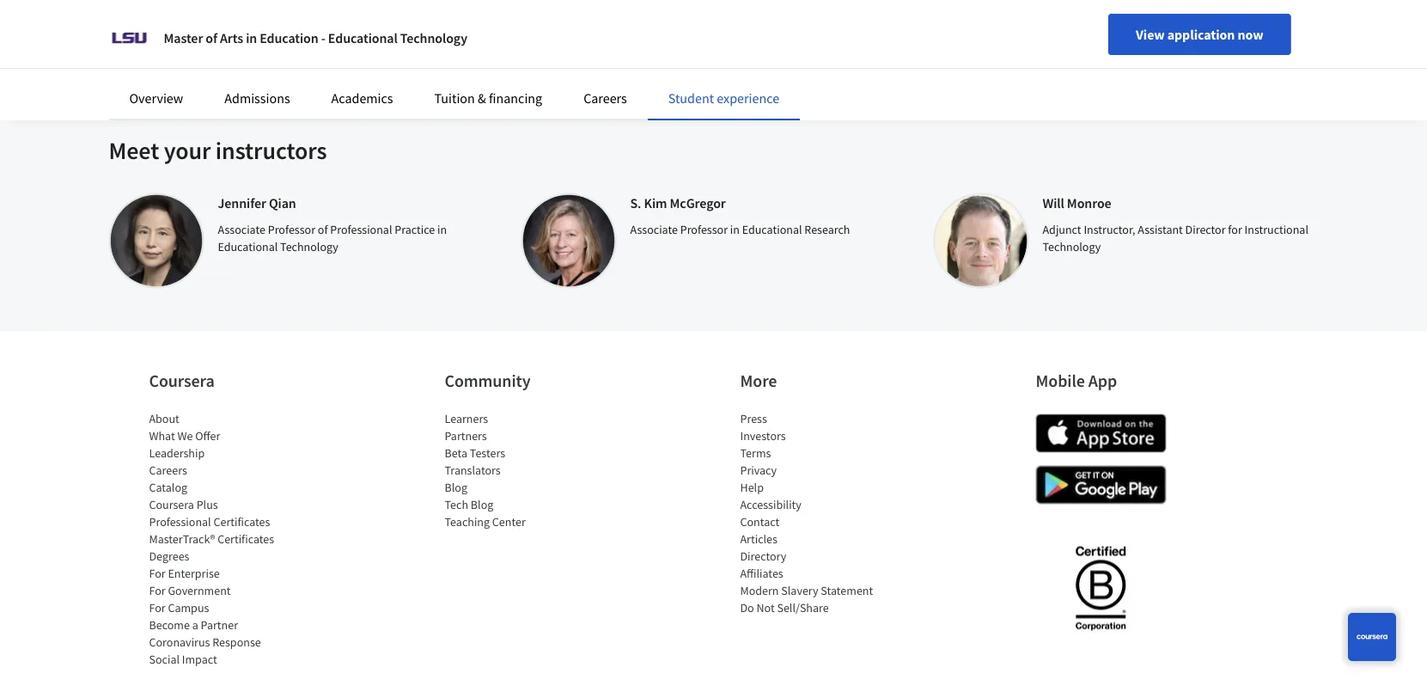 Task type: vqa. For each thing, say whether or not it's contained in the screenshot.
Find in the 'Explore menu' "element"
no



Task type: describe. For each thing, give the bounding box(es) containing it.
instructors
[[216, 135, 327, 165]]

teaching
[[445, 514, 490, 529]]

coursera inside about what we offer leadership careers catalog coursera plus professional certificates mastertrack® certificates degrees for enterprise for government for campus become a partner coronavirus response social impact
[[149, 497, 194, 512]]

blog link
[[445, 479, 468, 495]]

application
[[1168, 26, 1236, 43]]

degrees link
[[149, 548, 190, 564]]

plus
[[197, 497, 218, 512]]

affiliates link
[[741, 565, 784, 581]]

impact
[[182, 651, 217, 667]]

research
[[805, 221, 851, 237]]

educational for in
[[218, 239, 278, 254]]

mastertrack®
[[149, 531, 215, 546]]

meet your instructors
[[109, 135, 327, 165]]

modern
[[741, 582, 779, 598]]

articles
[[741, 531, 778, 546]]

associate for s.
[[631, 221, 678, 237]]

list for coursera
[[149, 410, 295, 668]]

experience
[[717, 89, 780, 107]]

professional inside associate professor of professional practice in educational technology
[[330, 221, 392, 237]]

government
[[168, 582, 231, 598]]

jennifer qian image
[[109, 193, 204, 288]]

student experience link
[[669, 89, 780, 107]]

view application now
[[1137, 26, 1264, 43]]

statement
[[821, 582, 874, 598]]

careers inside about what we offer leadership careers catalog coursera plus professional certificates mastertrack® certificates degrees for enterprise for government for campus become a partner coronavirus response social impact
[[149, 462, 187, 478]]

affiliates
[[741, 565, 784, 581]]

technology for master of arts in education - educational technology
[[400, 29, 468, 46]]

1 vertical spatial certificates
[[218, 531, 274, 546]]

2 horizontal spatial in
[[731, 221, 740, 237]]

coronavirus
[[149, 634, 210, 650]]

offer
[[195, 428, 220, 443]]

about
[[149, 411, 179, 426]]

tuition & financing link
[[435, 89, 543, 107]]

master of arts in education - educational technology
[[164, 29, 468, 46]]

overview link
[[129, 89, 183, 107]]

professor for s. kim mcgregor
[[681, 221, 728, 237]]

for campus link
[[149, 600, 209, 615]]

what
[[149, 428, 175, 443]]

practice
[[395, 221, 435, 237]]

help link
[[741, 479, 764, 495]]

3 for from the top
[[149, 600, 166, 615]]

professor for jennifer qian
[[268, 221, 316, 237]]

we
[[178, 428, 193, 443]]

1 for from the top
[[149, 565, 166, 581]]

do
[[741, 600, 755, 615]]

will monroe
[[1043, 195, 1112, 212]]

beta testers link
[[445, 445, 506, 460]]

translators link
[[445, 462, 501, 478]]

become
[[149, 617, 190, 632]]

leadership
[[149, 445, 205, 460]]

associate professor in educational research
[[631, 221, 851, 237]]

academics
[[331, 89, 393, 107]]

not
[[757, 600, 775, 615]]

assistant
[[1138, 221, 1184, 237]]

s.
[[631, 195, 642, 212]]

&
[[478, 89, 486, 107]]

1 vertical spatial careers link
[[149, 462, 187, 478]]

will monroe image
[[934, 193, 1029, 288]]

s. kim mcgregor
[[631, 195, 726, 212]]

2 for from the top
[[149, 582, 166, 598]]

0 vertical spatial careers
[[584, 89, 627, 107]]

community
[[445, 370, 531, 391]]

catalog
[[149, 479, 187, 495]]

louisiana state university logo image
[[109, 17, 150, 58]]

tuition & financing
[[435, 89, 543, 107]]

contact
[[741, 514, 780, 529]]

mobile app
[[1036, 370, 1118, 391]]

view application now button
[[1109, 14, 1292, 55]]

sell/share
[[778, 600, 829, 615]]

press
[[741, 411, 768, 426]]

tech blog link
[[445, 497, 494, 512]]

tech
[[445, 497, 469, 512]]

master
[[164, 29, 203, 46]]

privacy
[[741, 462, 777, 478]]

press link
[[741, 411, 768, 426]]

leadership link
[[149, 445, 205, 460]]

privacy link
[[741, 462, 777, 478]]

download on the app store image
[[1036, 414, 1167, 453]]

instructor,
[[1084, 221, 1136, 237]]

0 horizontal spatial in
[[246, 29, 257, 46]]

0 horizontal spatial of
[[206, 29, 217, 46]]

adjunct
[[1043, 221, 1082, 237]]

1 horizontal spatial blog
[[471, 497, 494, 512]]

learners link
[[445, 411, 488, 426]]



Task type: locate. For each thing, give the bounding box(es) containing it.
your
[[164, 135, 211, 165]]

0 horizontal spatial professor
[[268, 221, 316, 237]]

view
[[1137, 26, 1165, 43]]

1 horizontal spatial list
[[445, 410, 591, 530]]

list for more
[[741, 410, 887, 616]]

professional up mastertrack®
[[149, 514, 211, 529]]

3 list from the left
[[741, 410, 887, 616]]

1 horizontal spatial in
[[438, 221, 447, 237]]

become a partner link
[[149, 617, 238, 632]]

coursera up about link
[[149, 370, 215, 391]]

educational right - on the left top of the page
[[328, 29, 398, 46]]

professor down mcgregor
[[681, 221, 728, 237]]

2 list from the left
[[445, 410, 591, 530]]

1 vertical spatial blog
[[471, 497, 494, 512]]

technology up "tuition"
[[400, 29, 468, 46]]

for down degrees link
[[149, 565, 166, 581]]

list containing about
[[149, 410, 295, 668]]

1 vertical spatial careers
[[149, 462, 187, 478]]

blog up tech
[[445, 479, 468, 495]]

2 vertical spatial educational
[[218, 239, 278, 254]]

monroe
[[1068, 195, 1112, 212]]

0 horizontal spatial careers link
[[149, 462, 187, 478]]

jennifer qian
[[218, 195, 296, 212]]

certificates up "mastertrack® certificates" "link"
[[214, 514, 270, 529]]

educational for -
[[328, 29, 398, 46]]

0 horizontal spatial technology
[[280, 239, 339, 254]]

coronavirus response link
[[149, 634, 261, 650]]

meet
[[109, 135, 159, 165]]

careers left student
[[584, 89, 627, 107]]

associate inside associate professor of professional practice in educational technology
[[218, 221, 266, 237]]

jennifer
[[218, 195, 266, 212]]

list containing press
[[741, 410, 887, 616]]

degrees
[[149, 548, 190, 564]]

1 vertical spatial coursera
[[149, 497, 194, 512]]

educational down "jennifer"
[[218, 239, 278, 254]]

testers
[[470, 445, 506, 460]]

for up for campus link
[[149, 582, 166, 598]]

in inside associate professor of professional practice in educational technology
[[438, 221, 447, 237]]

1 list from the left
[[149, 410, 295, 668]]

translators
[[445, 462, 501, 478]]

investors link
[[741, 428, 786, 443]]

coursera down catalog
[[149, 497, 194, 512]]

2 associate from the left
[[631, 221, 678, 237]]

get it on google play image
[[1036, 466, 1167, 504]]

for
[[149, 565, 166, 581], [149, 582, 166, 598], [149, 600, 166, 615]]

0 vertical spatial professional
[[330, 221, 392, 237]]

associate down "jennifer"
[[218, 221, 266, 237]]

0 horizontal spatial professional
[[149, 514, 211, 529]]

0 vertical spatial coursera
[[149, 370, 215, 391]]

for enterprise link
[[149, 565, 220, 581]]

technology for associate professor of professional practice in educational technology
[[280, 239, 339, 254]]

technology down qian
[[280, 239, 339, 254]]

technology
[[400, 29, 468, 46], [280, 239, 339, 254], [1043, 239, 1101, 254]]

articles link
[[741, 531, 778, 546]]

kim
[[644, 195, 667, 212]]

partners
[[445, 428, 487, 443]]

2 horizontal spatial list
[[741, 410, 887, 616]]

modern slavery statement link
[[741, 582, 874, 598]]

education
[[260, 29, 319, 46]]

qian
[[269, 195, 296, 212]]

for
[[1229, 221, 1243, 237]]

associate professor of professional practice in educational technology
[[218, 221, 447, 254]]

directory
[[741, 548, 787, 564]]

careers up catalog "link"
[[149, 462, 187, 478]]

careers link up catalog "link"
[[149, 462, 187, 478]]

0 vertical spatial certificates
[[214, 514, 270, 529]]

careers link left student
[[584, 89, 627, 107]]

technology inside adjunct instructor, assistant director for instructional technology
[[1043, 239, 1101, 254]]

admissions link
[[225, 89, 290, 107]]

professional left practice
[[330, 221, 392, 237]]

1 vertical spatial professional
[[149, 514, 211, 529]]

directory link
[[741, 548, 787, 564]]

list
[[149, 410, 295, 668], [445, 410, 591, 530], [741, 410, 887, 616]]

terms link
[[741, 445, 771, 460]]

teaching center link
[[445, 514, 526, 529]]

educational
[[328, 29, 398, 46], [743, 221, 803, 237], [218, 239, 278, 254]]

1 horizontal spatial careers
[[584, 89, 627, 107]]

of inside associate professor of professional practice in educational technology
[[318, 221, 328, 237]]

logo of certified b corporation image
[[1066, 536, 1136, 639]]

0 vertical spatial of
[[206, 29, 217, 46]]

1 vertical spatial educational
[[743, 221, 803, 237]]

2 coursera from the top
[[149, 497, 194, 512]]

overview
[[129, 89, 183, 107]]

mcgregor
[[670, 195, 726, 212]]

educational inside associate professor of professional practice in educational technology
[[218, 239, 278, 254]]

accessibility link
[[741, 497, 802, 512]]

app
[[1089, 370, 1118, 391]]

0 horizontal spatial careers
[[149, 462, 187, 478]]

about what we offer leadership careers catalog coursera plus professional certificates mastertrack® certificates degrees for enterprise for government for campus become a partner coronavirus response social impact
[[149, 411, 274, 667]]

professional inside about what we offer leadership careers catalog coursera plus professional certificates mastertrack® certificates degrees for enterprise for government for campus become a partner coronavirus response social impact
[[149, 514, 211, 529]]

partners link
[[445, 428, 487, 443]]

mobile
[[1036, 370, 1086, 391]]

0 vertical spatial educational
[[328, 29, 398, 46]]

tuition
[[435, 89, 475, 107]]

2 vertical spatial for
[[149, 600, 166, 615]]

terms
[[741, 445, 771, 460]]

associate for jennifer
[[218, 221, 266, 237]]

do not sell/share link
[[741, 600, 829, 615]]

a
[[192, 617, 198, 632]]

0 horizontal spatial blog
[[445, 479, 468, 495]]

2 horizontal spatial technology
[[1043, 239, 1101, 254]]

mastertrack® certificates link
[[149, 531, 274, 546]]

learners
[[445, 411, 488, 426]]

academics link
[[331, 89, 393, 107]]

social impact link
[[149, 651, 217, 667]]

1 horizontal spatial careers link
[[584, 89, 627, 107]]

investors
[[741, 428, 786, 443]]

list containing learners
[[445, 410, 591, 530]]

1 coursera from the top
[[149, 370, 215, 391]]

technology down "adjunct"
[[1043, 239, 1101, 254]]

list for community
[[445, 410, 591, 530]]

instructional
[[1245, 221, 1309, 237]]

partner
[[201, 617, 238, 632]]

educational left research
[[743, 221, 803, 237]]

enterprise
[[168, 565, 220, 581]]

certificates down the professional certificates "link"
[[218, 531, 274, 546]]

0 vertical spatial blog
[[445, 479, 468, 495]]

1 associate from the left
[[218, 221, 266, 237]]

will
[[1043, 195, 1065, 212]]

professor down qian
[[268, 221, 316, 237]]

0 vertical spatial careers link
[[584, 89, 627, 107]]

0 horizontal spatial list
[[149, 410, 295, 668]]

technology inside associate professor of professional practice in educational technology
[[280, 239, 339, 254]]

director
[[1186, 221, 1226, 237]]

about link
[[149, 411, 179, 426]]

2 horizontal spatial educational
[[743, 221, 803, 237]]

professional
[[330, 221, 392, 237], [149, 514, 211, 529]]

2 professor from the left
[[681, 221, 728, 237]]

adjunct instructor, assistant director for instructional technology
[[1043, 221, 1309, 254]]

-
[[321, 29, 326, 46]]

help
[[741, 479, 764, 495]]

social
[[149, 651, 180, 667]]

associate down kim
[[631, 221, 678, 237]]

associate
[[218, 221, 266, 237], [631, 221, 678, 237]]

contact link
[[741, 514, 780, 529]]

for up become
[[149, 600, 166, 615]]

1 professor from the left
[[268, 221, 316, 237]]

1 horizontal spatial associate
[[631, 221, 678, 237]]

center
[[492, 514, 526, 529]]

1 horizontal spatial educational
[[328, 29, 398, 46]]

1 horizontal spatial professor
[[681, 221, 728, 237]]

arts
[[220, 29, 243, 46]]

professor inside associate professor of professional practice in educational technology
[[268, 221, 316, 237]]

accessibility
[[741, 497, 802, 512]]

student experience
[[669, 89, 780, 107]]

1 horizontal spatial of
[[318, 221, 328, 237]]

1 vertical spatial of
[[318, 221, 328, 237]]

for government link
[[149, 582, 231, 598]]

0 horizontal spatial associate
[[218, 221, 266, 237]]

s. kim mcgregor image
[[521, 193, 617, 288]]

blog
[[445, 479, 468, 495], [471, 497, 494, 512]]

1 horizontal spatial professional
[[330, 221, 392, 237]]

slavery
[[782, 582, 819, 598]]

catalog link
[[149, 479, 187, 495]]

1 horizontal spatial technology
[[400, 29, 468, 46]]

0 horizontal spatial educational
[[218, 239, 278, 254]]

admissions
[[225, 89, 290, 107]]

more
[[741, 370, 777, 391]]

coursera plus link
[[149, 497, 218, 512]]

0 vertical spatial for
[[149, 565, 166, 581]]

1 vertical spatial for
[[149, 582, 166, 598]]

blog up teaching center link
[[471, 497, 494, 512]]

press investors terms privacy help accessibility contact articles directory affiliates modern slavery statement do not sell/share
[[741, 411, 874, 615]]



